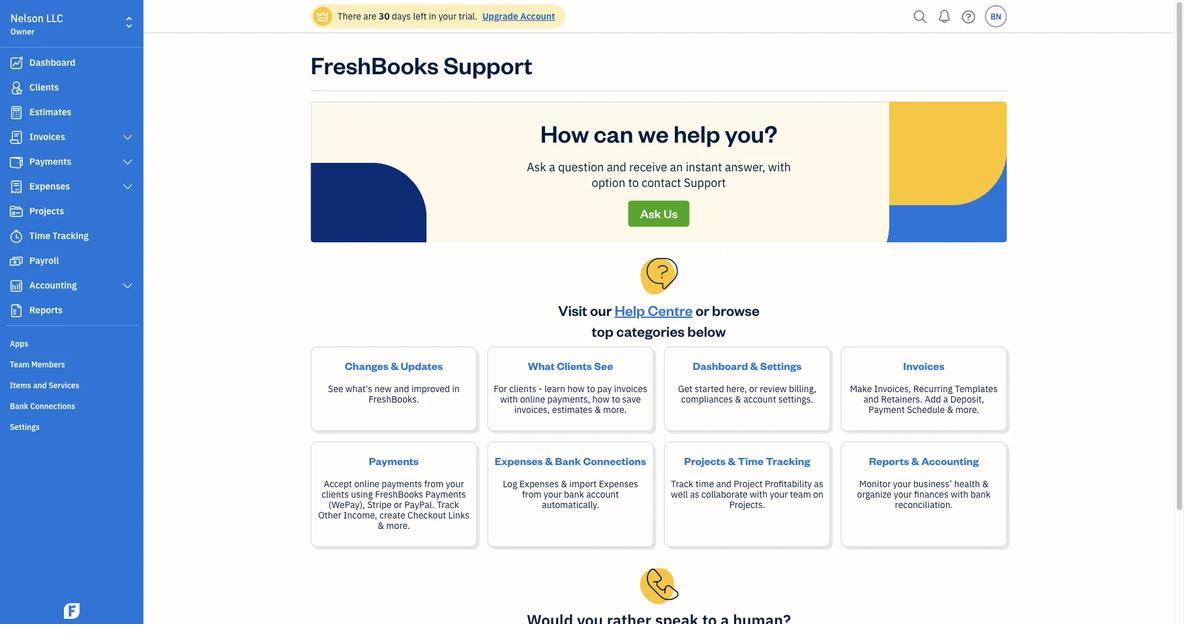 Task type: vqa. For each thing, say whether or not it's contained in the screenshot.
chevron large down icon
yes



Task type: describe. For each thing, give the bounding box(es) containing it.
0 horizontal spatial how
[[568, 383, 585, 395]]

estimates link
[[3, 101, 140, 125]]

time tracking
[[29, 230, 89, 242]]

create
[[380, 510, 406, 522]]

online inside "for clients - learn how to pay invoices with online payments, how to save invoices, estimates & more."
[[520, 394, 545, 406]]

business'
[[914, 478, 953, 491]]

track inside accept online payments from your clients using freshbooks payments (wepay), stripe or paypal. track other income, create checkout links & more.
[[437, 499, 459, 511]]

payroll link
[[3, 250, 140, 273]]

expenses right "log"
[[520, 478, 559, 491]]

project image
[[8, 205, 24, 219]]

0 horizontal spatial to
[[587, 383, 595, 395]]

-
[[539, 383, 542, 395]]

to inside ask a question and receive an instant answer, with option to contact support
[[628, 175, 639, 190]]

bn
[[991, 11, 1002, 22]]

ask a question and receive an instant answer, with option to contact support
[[527, 159, 791, 190]]

option
[[592, 175, 626, 190]]

apps link
[[3, 333, 140, 353]]

centre
[[648, 301, 693, 320]]

projects link
[[3, 200, 140, 224]]

add
[[925, 394, 942, 406]]

with for what clients see
[[500, 394, 518, 406]]

services
[[49, 380, 79, 391]]

accounting link
[[3, 275, 140, 298]]

here,
[[727, 383, 747, 395]]

& inside log expenses & import expenses from your bank account automatically.
[[561, 478, 568, 491]]

checkout
[[408, 510, 446, 522]]

see what's new and improved in freshbooks.
[[328, 383, 460, 406]]

how can we help you?
[[541, 117, 778, 148]]

ask for ask us
[[640, 206, 662, 221]]

your right monitor
[[893, 478, 912, 491]]

& up "new"
[[391, 359, 399, 373]]

review
[[760, 383, 787, 395]]

dashboard for dashboard
[[29, 56, 75, 68]]

main element
[[0, 0, 176, 625]]

& inside make invoices, recurring templates and retainers. add a deposit, payment schedule & more.
[[948, 404, 954, 416]]

retainers.
[[881, 394, 923, 406]]

your left the trial.
[[439, 10, 457, 22]]

paypal.
[[405, 499, 435, 511]]

nelson
[[10, 11, 44, 25]]

search image
[[910, 7, 931, 26]]

with for how can we help you?
[[769, 159, 791, 175]]

deposit,
[[951, 394, 985, 406]]

project
[[734, 478, 763, 491]]

tracking inside main element
[[53, 230, 89, 242]]

other
[[318, 510, 342, 522]]

or inside visit our help centre or browse top categories below
[[696, 301, 710, 320]]

and inside main element
[[33, 380, 47, 391]]

from inside accept online payments from your clients using freshbooks payments (wepay), stripe or paypal. track other income, create checkout links & more.
[[424, 478, 444, 491]]

import
[[570, 478, 597, 491]]

invoice image
[[8, 131, 24, 144]]

templates
[[955, 383, 998, 395]]

nelson llc owner
[[10, 11, 63, 37]]

reconciliation.
[[895, 499, 953, 511]]

trial.
[[459, 10, 478, 22]]

1 horizontal spatial how
[[593, 394, 610, 406]]

using
[[351, 489, 373, 501]]

report image
[[8, 305, 24, 318]]

left
[[413, 10, 427, 22]]

chevron large down image for accounting
[[122, 281, 134, 292]]

settings link
[[3, 417, 140, 436]]

clients link
[[3, 76, 140, 100]]

us
[[664, 206, 678, 221]]

below
[[688, 322, 726, 341]]

with for reports & accounting
[[951, 489, 969, 501]]

support inside ask a question and receive an instant answer, with option to contact support
[[684, 175, 726, 190]]

payments inside accept online payments from your clients using freshbooks payments (wepay), stripe or paypal. track other income, create checkout links & more.
[[426, 489, 466, 501]]

1 vertical spatial connections
[[583, 454, 647, 468]]

top
[[592, 322, 614, 341]]

upgrade account link
[[480, 10, 555, 22]]

changes
[[345, 359, 389, 373]]

settings inside main element
[[10, 422, 40, 432]]

chevron large down image for payments
[[122, 157, 134, 168]]

invoices
[[614, 383, 648, 395]]

projects & time tracking
[[685, 454, 811, 468]]

bank connections
[[10, 401, 75, 412]]

owner
[[10, 26, 34, 37]]

help centre link
[[615, 301, 693, 320]]

help
[[674, 117, 721, 148]]

projects.
[[730, 499, 766, 511]]

clients inside "for clients - learn how to pay invoices with online payments, how to save invoices, estimates & more."
[[509, 383, 537, 395]]

categories
[[617, 322, 685, 341]]

1 horizontal spatial to
[[612, 394, 620, 406]]

can
[[594, 117, 634, 148]]

an
[[670, 159, 683, 175]]

payments,
[[548, 394, 591, 406]]

connections inside main element
[[30, 401, 75, 412]]

ask us button
[[629, 201, 690, 227]]

chevron large down image
[[122, 132, 134, 143]]

items and services
[[10, 380, 79, 391]]

dashboard & settings
[[693, 359, 802, 373]]

accounting inside main element
[[29, 280, 77, 292]]

there
[[338, 10, 361, 22]]

invoices,
[[515, 404, 550, 416]]

reports for reports
[[29, 304, 63, 316]]

how
[[541, 117, 589, 148]]

what
[[528, 359, 555, 373]]

freshbooks inside accept online payments from your clients using freshbooks payments (wepay), stripe or paypal. track other income, create checkout links & more.
[[375, 489, 423, 501]]

1 vertical spatial invoices
[[904, 359, 945, 373]]

expense image
[[8, 181, 24, 194]]

compliances
[[681, 394, 733, 406]]

time tracking link
[[3, 225, 140, 249]]

payment image
[[8, 156, 24, 169]]

& up log expenses & import expenses from your bank account automatically.
[[545, 454, 553, 468]]

are
[[363, 10, 377, 22]]

projects for projects & time tracking
[[685, 454, 726, 468]]

bank inside main element
[[10, 401, 28, 412]]

time
[[696, 478, 714, 491]]

team members
[[10, 359, 65, 370]]

what's
[[346, 383, 373, 395]]

health
[[955, 478, 981, 491]]

1 horizontal spatial clients
[[557, 359, 592, 373]]

your inside log expenses & import expenses from your bank account automatically.
[[544, 489, 562, 501]]

1 horizontal spatial as
[[814, 478, 824, 491]]

answer,
[[725, 159, 766, 175]]

more. inside accept online payments from your clients using freshbooks payments (wepay), stripe or paypal. track other income, create checkout links & more.
[[386, 520, 410, 532]]

browse
[[712, 301, 760, 320]]

pay
[[598, 383, 612, 395]]

team members link
[[3, 354, 140, 374]]

schedule
[[907, 404, 945, 416]]



Task type: locate. For each thing, give the bounding box(es) containing it.
bank inside "monitor your business' health & organize your finances with bank reconciliation."
[[971, 489, 991, 501]]

0 horizontal spatial bank
[[10, 401, 28, 412]]

go to help image
[[959, 7, 979, 26]]

online right for
[[520, 394, 545, 406]]

team
[[10, 359, 30, 370]]

settings.
[[779, 394, 814, 406]]

instant
[[686, 159, 722, 175]]

freshbooks support
[[311, 49, 533, 80]]

tracking
[[53, 230, 89, 242], [766, 454, 811, 468]]

more. down pay
[[603, 404, 627, 416]]

& right health
[[983, 478, 989, 491]]

or up below
[[696, 301, 710, 320]]

and
[[607, 159, 627, 175], [33, 380, 47, 391], [394, 383, 409, 395], [864, 394, 879, 406], [717, 478, 732, 491]]

to left pay
[[587, 383, 595, 395]]

in right the left
[[429, 10, 437, 22]]

chevron large down image
[[122, 157, 134, 168], [122, 182, 134, 192], [122, 281, 134, 292]]

expenses
[[29, 180, 70, 192], [495, 454, 543, 468], [520, 478, 559, 491], [599, 478, 638, 491]]

1 vertical spatial a
[[944, 394, 949, 406]]

0 vertical spatial dashboard
[[29, 56, 75, 68]]

0 horizontal spatial projects
[[29, 205, 64, 217]]

bank inside log expenses & import expenses from your bank account automatically.
[[564, 489, 584, 501]]

account for settings
[[744, 394, 777, 406]]

to left save
[[612, 394, 620, 406]]

3 chevron large down image from the top
[[122, 281, 134, 292]]

money image
[[8, 255, 24, 268]]

ask
[[527, 159, 547, 175], [640, 206, 662, 221]]

expenses & bank connections
[[495, 454, 647, 468]]

how left save
[[593, 394, 610, 406]]

& up business'
[[912, 454, 920, 468]]

team
[[790, 489, 811, 501]]

with inside ask a question and receive an instant answer, with option to contact support
[[769, 159, 791, 175]]

track inside the track time and project profitability as well as collaborate with your team on projects.
[[671, 478, 694, 491]]

1 vertical spatial projects
[[685, 454, 726, 468]]

expenses inside main element
[[29, 180, 70, 192]]

expenses right import
[[599, 478, 638, 491]]

1 horizontal spatial a
[[944, 394, 949, 406]]

a left question
[[549, 159, 556, 175]]

a
[[549, 159, 556, 175], [944, 394, 949, 406]]

bn button
[[985, 5, 1008, 27]]

2 vertical spatial chevron large down image
[[122, 281, 134, 292]]

in inside see what's new and improved in freshbooks.
[[452, 383, 460, 395]]

0 vertical spatial clients
[[29, 81, 59, 93]]

support
[[444, 49, 533, 80], [684, 175, 726, 190]]

1 vertical spatial clients
[[557, 359, 592, 373]]

links
[[449, 510, 470, 522]]

projects up time
[[685, 454, 726, 468]]

0 vertical spatial account
[[744, 394, 777, 406]]

or inside accept online payments from your clients using freshbooks payments (wepay), stripe or paypal. track other income, create checkout links & more.
[[394, 499, 402, 511]]

0 horizontal spatial online
[[354, 478, 380, 491]]

support down upgrade at the left of page
[[444, 49, 533, 80]]

clients up learn
[[557, 359, 592, 373]]

see left what's
[[328, 383, 344, 395]]

with right 'finances'
[[951, 489, 969, 501]]

freshbooks.
[[369, 394, 419, 406]]

payments up links
[[426, 489, 466, 501]]

collaborate
[[702, 489, 748, 501]]

1 horizontal spatial clients
[[509, 383, 537, 395]]

chevron large down image inside payments link
[[122, 157, 134, 168]]

your left 'finances'
[[894, 489, 912, 501]]

0 vertical spatial chevron large down image
[[122, 157, 134, 168]]

track left time
[[671, 478, 694, 491]]

your left import
[[544, 489, 562, 501]]

and inside ask a question and receive an instant answer, with option to contact support
[[607, 159, 627, 175]]

tracking down projects link
[[53, 230, 89, 242]]

in right 'improved'
[[452, 383, 460, 395]]

online inside accept online payments from your clients using freshbooks payments (wepay), stripe or paypal. track other income, create checkout links & more.
[[354, 478, 380, 491]]

0 vertical spatial accounting
[[29, 280, 77, 292]]

0 vertical spatial tracking
[[53, 230, 89, 242]]

& up get started here, or review billing, compliances & account settings.
[[750, 359, 758, 373]]

finances
[[915, 489, 949, 501]]

as right team
[[814, 478, 824, 491]]

invoices link
[[3, 126, 140, 149]]

or right here,
[[750, 383, 758, 395]]

0 horizontal spatial time
[[29, 230, 50, 242]]

1 vertical spatial payments
[[369, 454, 419, 468]]

account
[[744, 394, 777, 406], [587, 489, 619, 501]]

started
[[695, 383, 724, 395]]

in for improved
[[452, 383, 460, 395]]

accounting
[[29, 280, 77, 292], [922, 454, 979, 468]]

1 horizontal spatial accounting
[[922, 454, 979, 468]]

2 vertical spatial or
[[394, 499, 402, 511]]

chevron large down image for expenses
[[122, 182, 134, 192]]

reports link
[[3, 299, 140, 323]]

1 vertical spatial account
[[587, 489, 619, 501]]

with right "answer," on the top right of the page
[[769, 159, 791, 175]]

0 vertical spatial online
[[520, 394, 545, 406]]

you?
[[725, 117, 778, 148]]

settings up review
[[760, 359, 802, 373]]

online up stripe
[[354, 478, 380, 491]]

items and services link
[[3, 375, 140, 395]]

connections down items and services
[[30, 401, 75, 412]]

support down 'instant'
[[684, 175, 726, 190]]

dashboard inside main element
[[29, 56, 75, 68]]

income,
[[344, 510, 377, 522]]

more.
[[603, 404, 627, 416], [956, 404, 980, 416], [386, 520, 410, 532]]

1 horizontal spatial ask
[[640, 206, 662, 221]]

online
[[520, 394, 545, 406], [354, 478, 380, 491]]

clients left -
[[509, 383, 537, 395]]

your
[[439, 10, 457, 22], [446, 478, 464, 491], [893, 478, 912, 491], [544, 489, 562, 501], [770, 489, 788, 501], [894, 489, 912, 501]]

& inside get started here, or review billing, compliances & account settings.
[[735, 394, 742, 406]]

1 horizontal spatial time
[[738, 454, 764, 468]]

get started here, or review billing, compliances & account settings.
[[678, 383, 817, 406]]

2 horizontal spatial to
[[628, 175, 639, 190]]

account down the expenses & bank connections
[[587, 489, 619, 501]]

dashboard up started at the right of page
[[693, 359, 748, 373]]

and up option
[[607, 159, 627, 175]]

visit our help centre or browse top categories below
[[558, 301, 760, 341]]

payments down invoices link
[[29, 156, 71, 168]]

invoices down estimates
[[29, 131, 65, 143]]

0 vertical spatial freshbooks
[[311, 49, 439, 80]]

expenses down payments link
[[29, 180, 70, 192]]

and right "new"
[[394, 383, 409, 395]]

& inside "for clients - learn how to pay invoices with online payments, how to save invoices, estimates & more."
[[595, 404, 601, 416]]

0 horizontal spatial ask
[[527, 159, 547, 175]]

chart image
[[8, 280, 24, 293]]

or
[[696, 301, 710, 320], [750, 383, 758, 395], [394, 499, 402, 511]]

2 horizontal spatial or
[[750, 383, 758, 395]]

account inside get started here, or review billing, compliances & account settings.
[[744, 394, 777, 406]]

1 vertical spatial freshbooks
[[375, 489, 423, 501]]

track right paypal.
[[437, 499, 459, 511]]

reports for reports & accounting
[[869, 454, 910, 468]]

0 vertical spatial settings
[[760, 359, 802, 373]]

ask inside ask a question and receive an instant answer, with option to contact support
[[527, 159, 547, 175]]

projects
[[29, 205, 64, 217], [685, 454, 726, 468]]

with inside "monitor your business' health & organize your finances with bank reconciliation."
[[951, 489, 969, 501]]

& left import
[[561, 478, 568, 491]]

1 horizontal spatial invoices
[[904, 359, 945, 373]]

track time and project profitability as well as collaborate with your team on projects.
[[671, 478, 824, 511]]

payments inside main element
[[29, 156, 71, 168]]

1 chevron large down image from the top
[[122, 157, 134, 168]]

contact
[[642, 175, 681, 190]]

freshbooks down are
[[311, 49, 439, 80]]

and inside make invoices, recurring templates and retainers. add a deposit, payment schedule & more.
[[864, 394, 879, 406]]

& right add
[[948, 404, 954, 416]]

0 vertical spatial time
[[29, 230, 50, 242]]

more. inside "for clients - learn how to pay invoices with online payments, how to save invoices, estimates & more."
[[603, 404, 627, 416]]

payments up payments
[[369, 454, 419, 468]]

settings down bank connections
[[10, 422, 40, 432]]

in for left
[[429, 10, 437, 22]]

as
[[814, 478, 824, 491], [690, 489, 700, 501]]

or right stripe
[[394, 499, 402, 511]]

reports up monitor
[[869, 454, 910, 468]]

1 horizontal spatial see
[[594, 359, 613, 373]]

0 vertical spatial track
[[671, 478, 694, 491]]

1 horizontal spatial dashboard
[[693, 359, 748, 373]]

& inside accept online payments from your clients using freshbooks payments (wepay), stripe or paypal. track other income, create checkout links & more.
[[378, 520, 384, 532]]

1 horizontal spatial support
[[684, 175, 726, 190]]

a inside ask a question and receive an instant answer, with option to contact support
[[549, 159, 556, 175]]

recurring
[[914, 383, 953, 395]]

0 horizontal spatial track
[[437, 499, 459, 511]]

1 vertical spatial bank
[[555, 454, 581, 468]]

bank up import
[[555, 454, 581, 468]]

bank down the expenses & bank connections
[[564, 489, 584, 501]]

accept
[[324, 478, 352, 491]]

& inside "monitor your business' health & organize your finances with bank reconciliation."
[[983, 478, 989, 491]]

0 horizontal spatial connections
[[30, 401, 75, 412]]

1 bank from the left
[[564, 489, 584, 501]]

0 horizontal spatial account
[[587, 489, 619, 501]]

and inside see what's new and improved in freshbooks.
[[394, 383, 409, 395]]

client image
[[8, 82, 24, 95]]

& down stripe
[[378, 520, 384, 532]]

1 vertical spatial reports
[[869, 454, 910, 468]]

chevron large down image inside accounting link
[[122, 281, 134, 292]]

1 vertical spatial online
[[354, 478, 380, 491]]

0 vertical spatial payments
[[29, 156, 71, 168]]

account
[[521, 10, 555, 22]]

1 vertical spatial ask
[[640, 206, 662, 221]]

1 horizontal spatial account
[[744, 394, 777, 406]]

0 horizontal spatial tracking
[[53, 230, 89, 242]]

question
[[558, 159, 604, 175]]

1 horizontal spatial online
[[520, 394, 545, 406]]

0 vertical spatial a
[[549, 159, 556, 175]]

and right time
[[717, 478, 732, 491]]

0 horizontal spatial support
[[444, 49, 533, 80]]

0 horizontal spatial see
[[328, 383, 344, 395]]

1 vertical spatial or
[[750, 383, 758, 395]]

monitor your business' health & organize your finances with bank reconciliation.
[[858, 478, 991, 511]]

upgrade
[[483, 10, 518, 22]]

payroll
[[29, 255, 59, 267]]

0 horizontal spatial invoices
[[29, 131, 65, 143]]

1 horizontal spatial bank
[[971, 489, 991, 501]]

ask us
[[640, 206, 678, 221]]

your left team
[[770, 489, 788, 501]]

account inside log expenses & import expenses from your bank account automatically.
[[587, 489, 619, 501]]

0 horizontal spatial clients
[[322, 489, 349, 501]]

0 vertical spatial invoices
[[29, 131, 65, 143]]

your up links
[[446, 478, 464, 491]]

notifications image
[[934, 3, 955, 29]]

1 horizontal spatial in
[[452, 383, 460, 395]]

1 vertical spatial settings
[[10, 422, 40, 432]]

make invoices, recurring templates and retainers. add a deposit, payment schedule & more.
[[850, 383, 998, 416]]

save
[[623, 394, 641, 406]]

0 horizontal spatial from
[[424, 478, 444, 491]]

bank connections link
[[3, 396, 140, 416]]

members
[[31, 359, 65, 370]]

1 horizontal spatial track
[[671, 478, 694, 491]]

0 horizontal spatial settings
[[10, 422, 40, 432]]

clients inside main element
[[29, 81, 59, 93]]

2 chevron large down image from the top
[[122, 182, 134, 192]]

more. down stripe
[[386, 520, 410, 532]]

accounting up health
[[922, 454, 979, 468]]

from right "log"
[[522, 489, 542, 501]]

clients inside accept online payments from your clients using freshbooks payments (wepay), stripe or paypal. track other income, create checkout links & more.
[[322, 489, 349, 501]]

updates
[[401, 359, 443, 373]]

1 vertical spatial accounting
[[922, 454, 979, 468]]

0 vertical spatial projects
[[29, 205, 64, 217]]

changes & updates
[[345, 359, 443, 373]]

days
[[392, 10, 411, 22]]

profitability
[[765, 478, 812, 491]]

0 horizontal spatial accounting
[[29, 280, 77, 292]]

payments link
[[3, 151, 140, 174]]

1 horizontal spatial payments
[[369, 454, 419, 468]]

how up estimates
[[568, 383, 585, 395]]

1 vertical spatial tracking
[[766, 454, 811, 468]]

clients
[[29, 81, 59, 93], [557, 359, 592, 373]]

more. inside make invoices, recurring templates and retainers. add a deposit, payment schedule & more.
[[956, 404, 980, 416]]

from inside log expenses & import expenses from your bank account automatically.
[[522, 489, 542, 501]]

apps
[[10, 339, 28, 349]]

help
[[615, 301, 645, 320]]

a right add
[[944, 394, 949, 406]]

bank down 'items'
[[10, 401, 28, 412]]

with inside the track time and project profitability as well as collaborate with your team on projects.
[[750, 489, 768, 501]]

& up "project"
[[728, 454, 736, 468]]

dashboard image
[[8, 57, 24, 70]]

1 horizontal spatial or
[[696, 301, 710, 320]]

with right collaborate
[[750, 489, 768, 501]]

how
[[568, 383, 585, 395], [593, 394, 610, 406]]

bank
[[10, 401, 28, 412], [555, 454, 581, 468]]

(wepay),
[[329, 499, 365, 511]]

1 horizontal spatial projects
[[685, 454, 726, 468]]

dashboard up clients link
[[29, 56, 75, 68]]

for
[[494, 383, 507, 395]]

30
[[379, 10, 390, 22]]

track
[[671, 478, 694, 491], [437, 499, 459, 511]]

invoices inside main element
[[29, 131, 65, 143]]

time inside time tracking link
[[29, 230, 50, 242]]

0 horizontal spatial as
[[690, 489, 700, 501]]

ask down the how
[[527, 159, 547, 175]]

2 bank from the left
[[971, 489, 991, 501]]

connections up import
[[583, 454, 647, 468]]

with inside "for clients - learn how to pay invoices with online payments, how to save invoices, estimates & more."
[[500, 394, 518, 406]]

0 horizontal spatial a
[[549, 159, 556, 175]]

time up "project"
[[738, 454, 764, 468]]

account for bank
[[587, 489, 619, 501]]

see inside see what's new and improved in freshbooks.
[[328, 383, 344, 395]]

we
[[638, 117, 669, 148]]

estimate image
[[8, 106, 24, 119]]

a inside make invoices, recurring templates and retainers. add a deposit, payment schedule & more.
[[944, 394, 949, 406]]

time
[[29, 230, 50, 242], [738, 454, 764, 468]]

monitor
[[860, 478, 891, 491]]

0 horizontal spatial reports
[[29, 304, 63, 316]]

ask for ask a question and receive an instant answer, with option to contact support
[[527, 159, 547, 175]]

0 vertical spatial bank
[[10, 401, 28, 412]]

0 vertical spatial see
[[594, 359, 613, 373]]

in
[[429, 10, 437, 22], [452, 383, 460, 395]]

reports inside main element
[[29, 304, 63, 316]]

0 vertical spatial support
[[444, 49, 533, 80]]

receive
[[630, 159, 668, 175]]

reports right report image
[[29, 304, 63, 316]]

and left retainers.
[[864, 394, 879, 406]]

clients up estimates
[[29, 81, 59, 93]]

clients up other at the bottom of page
[[322, 489, 349, 501]]

ask inside "button"
[[640, 206, 662, 221]]

to down receive
[[628, 175, 639, 190]]

& right started at the right of page
[[735, 394, 742, 406]]

1 vertical spatial see
[[328, 383, 344, 395]]

1 horizontal spatial settings
[[760, 359, 802, 373]]

freshbooks image
[[61, 604, 82, 620]]

1 vertical spatial chevron large down image
[[122, 182, 134, 192]]

your inside accept online payments from your clients using freshbooks payments (wepay), stripe or paypal. track other income, create checkout links & more.
[[446, 478, 464, 491]]

llc
[[46, 11, 63, 25]]

visit
[[558, 301, 588, 320]]

from up paypal.
[[424, 478, 444, 491]]

timer image
[[8, 230, 24, 243]]

projects for projects
[[29, 205, 64, 217]]

0 horizontal spatial or
[[394, 499, 402, 511]]

expenses up "log"
[[495, 454, 543, 468]]

projects up time tracking
[[29, 205, 64, 217]]

dashboard for dashboard & settings
[[693, 359, 748, 373]]

accept online payments from your clients using freshbooks payments (wepay), stripe or paypal. track other income, create checkout links & more.
[[318, 478, 470, 532]]

projects inside main element
[[29, 205, 64, 217]]

1 vertical spatial track
[[437, 499, 459, 511]]

improved
[[412, 383, 450, 395]]

freshbooks up create
[[375, 489, 423, 501]]

invoices up recurring
[[904, 359, 945, 373]]

0 vertical spatial in
[[429, 10, 437, 22]]

1 horizontal spatial connections
[[583, 454, 647, 468]]

tracking up the profitability
[[766, 454, 811, 468]]

see up pay
[[594, 359, 613, 373]]

account left settings.
[[744, 394, 777, 406]]

more. down templates
[[956, 404, 980, 416]]

accounting down payroll
[[29, 280, 77, 292]]

0 vertical spatial reports
[[29, 304, 63, 316]]

2 horizontal spatial more.
[[956, 404, 980, 416]]

1 horizontal spatial more.
[[603, 404, 627, 416]]

bank right business'
[[971, 489, 991, 501]]

0 horizontal spatial dashboard
[[29, 56, 75, 68]]

as right the well
[[690, 489, 700, 501]]

1 vertical spatial in
[[452, 383, 460, 395]]

2 horizontal spatial payments
[[426, 489, 466, 501]]

1 horizontal spatial tracking
[[766, 454, 811, 468]]

&
[[391, 359, 399, 373], [750, 359, 758, 373], [735, 394, 742, 406], [595, 404, 601, 416], [948, 404, 954, 416], [545, 454, 553, 468], [728, 454, 736, 468], [912, 454, 920, 468], [561, 478, 568, 491], [983, 478, 989, 491], [378, 520, 384, 532]]

& down pay
[[595, 404, 601, 416]]

0 vertical spatial ask
[[527, 159, 547, 175]]

ask left us
[[640, 206, 662, 221]]

bank
[[564, 489, 584, 501], [971, 489, 991, 501]]

1 vertical spatial time
[[738, 454, 764, 468]]

2 vertical spatial payments
[[426, 489, 466, 501]]

0 vertical spatial clients
[[509, 383, 537, 395]]

1 vertical spatial support
[[684, 175, 726, 190]]

your inside the track time and project profitability as well as collaborate with your team on projects.
[[770, 489, 788, 501]]

1 vertical spatial dashboard
[[693, 359, 748, 373]]

with left -
[[500, 394, 518, 406]]

and inside the track time and project profitability as well as collaborate with your team on projects.
[[717, 478, 732, 491]]

and right 'items'
[[33, 380, 47, 391]]

chevron large down image inside expenses link
[[122, 182, 134, 192]]

or inside get started here, or review billing, compliances & account settings.
[[750, 383, 758, 395]]

1 horizontal spatial bank
[[555, 454, 581, 468]]

stripe
[[367, 499, 392, 511]]

crown image
[[316, 9, 330, 23]]

time right timer icon at left
[[29, 230, 50, 242]]

expenses link
[[3, 175, 140, 199]]



